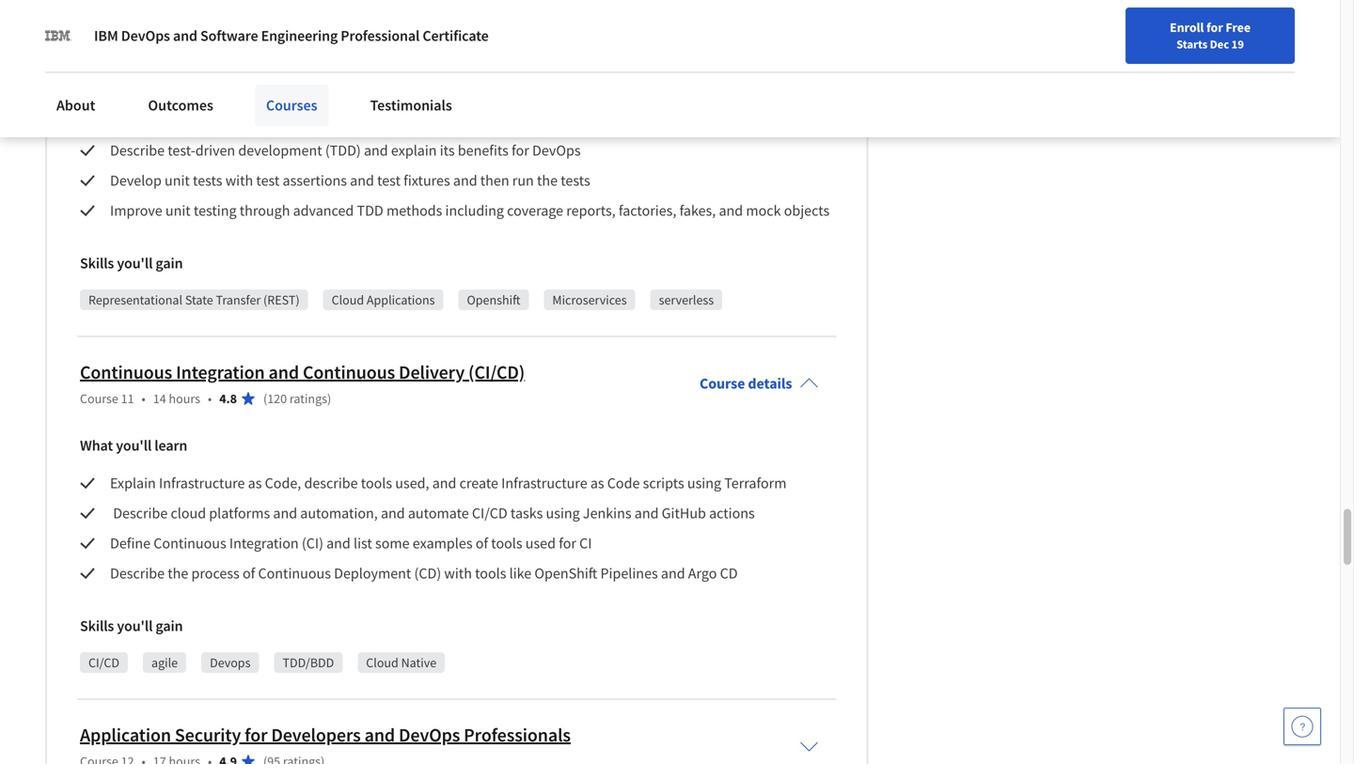 Task type: describe. For each thing, give the bounding box(es) containing it.
scripts
[[643, 474, 684, 493]]

platforms
[[209, 504, 270, 523]]

you'll for explain the importance of testing
[[116, 73, 152, 92]]

hours for 19 hours
[[169, 27, 200, 44]]

application security for developers and devops professionals
[[80, 724, 571, 747]]

1 as from the left
[[248, 474, 262, 493]]

course details
[[700, 374, 792, 393]]

argo
[[688, 564, 717, 583]]

and up some
[[381, 504, 405, 523]]

and up tdd
[[350, 171, 374, 190]]

driven
[[195, 141, 235, 160]]

ibm
[[94, 26, 118, 45]]

jenkins
[[583, 504, 632, 523]]

cloud applications
[[332, 292, 435, 309]]

10
[[121, 27, 134, 44]]

representational
[[88, 292, 183, 309]]

cloud
[[171, 504, 206, 523]]

courses
[[266, 96, 318, 115]]

and left software
[[173, 26, 197, 45]]

1 horizontal spatial using
[[687, 474, 722, 493]]

fixtures
[[404, 171, 450, 190]]

serverless
[[659, 292, 714, 309]]

openshift
[[535, 564, 598, 583]]

continuous down (ci)
[[258, 564, 331, 583]]

representational state transfer (rest)
[[88, 292, 300, 309]]

and left argo
[[661, 564, 685, 583]]

2 infrastructure from the left
[[502, 474, 588, 493]]

1 test from the left
[[256, 171, 280, 190]]

about link
[[45, 85, 107, 126]]

describe for develop
[[110, 141, 165, 160]]

skills you'll gain for describe
[[80, 617, 183, 636]]

microservices
[[553, 292, 627, 309]]

) for 120 ratings
[[327, 390, 331, 407]]

• right 14 at the left of the page
[[208, 390, 212, 407]]

what for describe cloud platforms and automation, and automate ci/cd tasks using jenkins and github actions
[[80, 436, 113, 455]]

cloud for cloud applications
[[332, 292, 364, 309]]

process
[[191, 564, 240, 583]]

software
[[200, 26, 258, 45]]

application security for developers and devops professionals link
[[80, 724, 571, 747]]

outcomes
[[148, 96, 213, 115]]

4.8 for course 10 • 19 hours •
[[219, 27, 237, 44]]

improve
[[110, 201, 162, 220]]

course details button
[[685, 348, 834, 420]]

120
[[267, 390, 287, 407]]

2 horizontal spatial devops
[[532, 141, 581, 160]]

cloud for cloud native
[[366, 655, 399, 672]]

outcomes link
[[137, 85, 225, 126]]

0 horizontal spatial 19
[[153, 27, 166, 44]]

describe the process of continuous deployment (cd) with tools like openshift pipelines and argo cd
[[110, 564, 738, 583]]

of for testing
[[258, 111, 271, 130]]

openshift
[[467, 292, 521, 309]]

1 vertical spatial with
[[444, 564, 472, 583]]

engineering
[[261, 26, 338, 45]]

improve unit testing through advanced tdd methods including coverage reports, factories, fakes, and mock objects
[[110, 201, 830, 220]]

1 horizontal spatial devops
[[399, 724, 460, 747]]

explain for explain the importance of testing
[[110, 111, 156, 130]]

define continuous integration (ci) and list some examples of tools used for ci
[[110, 534, 592, 553]]

devops
[[210, 655, 251, 672]]

details
[[748, 374, 792, 393]]

fakes,
[[680, 201, 716, 220]]

factories,
[[619, 201, 677, 220]]

development
[[238, 141, 322, 160]]

like
[[509, 564, 532, 583]]

application
[[80, 724, 171, 747]]

github
[[662, 504, 706, 523]]

professionals
[[464, 724, 571, 747]]

list
[[354, 534, 372, 553]]

transfer
[[216, 292, 261, 309]]

and right developers
[[365, 724, 395, 747]]

155
[[267, 27, 287, 44]]

and down code, describe
[[273, 504, 297, 523]]

continuous up ( 120 ratings )
[[303, 361, 395, 384]]

course for course 11 • 14 hours •
[[80, 390, 118, 407]]

course 10 • 19 hours •
[[80, 27, 212, 44]]

ratings for 120 ratings
[[290, 390, 327, 407]]

( 155 ratings )
[[263, 27, 331, 44]]

about
[[56, 96, 95, 115]]

you'll down 11
[[116, 436, 152, 455]]

14
[[153, 390, 166, 407]]

• left 155
[[208, 27, 212, 44]]

course for course details
[[700, 374, 745, 393]]

enroll
[[1170, 19, 1204, 36]]

1 horizontal spatial ci/cd
[[472, 504, 508, 523]]

(rest)
[[263, 292, 300, 309]]

mock
[[746, 201, 781, 220]]

develop unit tests with test assertions and test fixtures and then run the tests
[[110, 171, 593, 190]]

create
[[460, 474, 498, 493]]

developers
[[271, 724, 361, 747]]

professional
[[341, 26, 420, 45]]

for left ci
[[559, 534, 577, 553]]

course 11 • 14 hours •
[[80, 390, 212, 407]]

the for explain the importance of testing
[[159, 111, 180, 130]]

cd
[[720, 564, 738, 583]]

1 vertical spatial integration
[[229, 534, 299, 553]]

1 vertical spatial the
[[537, 171, 558, 190]]

1 infrastructure from the left
[[159, 474, 245, 493]]

ibm devops and software engineering professional certificate
[[94, 26, 489, 45]]

explain the importance of testing
[[110, 111, 320, 130]]

(cd)
[[414, 564, 441, 583]]

cloud native
[[366, 655, 437, 672]]

( 120 ratings )
[[263, 390, 331, 407]]

objects
[[784, 201, 830, 220]]

0 vertical spatial devops
[[121, 26, 170, 45]]

for inside enroll for free starts dec 19
[[1207, 19, 1224, 36]]

tdd/bdd
[[283, 655, 334, 672]]

code
[[607, 474, 640, 493]]

and left then
[[453, 171, 477, 190]]

continuous up 11
[[80, 361, 172, 384]]

and right (tdd)
[[364, 141, 388, 160]]

testimonials
[[370, 96, 452, 115]]

describe test-driven development (tdd) and explain its benefits for devops
[[110, 141, 581, 160]]

benefits
[[458, 141, 509, 160]]

certificate
[[423, 26, 489, 45]]

0 horizontal spatial testing
[[194, 201, 237, 220]]



Task type: locate. For each thing, give the bounding box(es) containing it.
2 what you'll learn from the top
[[80, 436, 187, 455]]

explain right about
[[110, 111, 156, 130]]

run
[[512, 171, 534, 190]]

through
[[240, 201, 290, 220]]

terraform
[[725, 474, 787, 493]]

0 vertical spatial of
[[258, 111, 271, 130]]

hours right 14 at the left of the page
[[169, 390, 200, 407]]

tests
[[193, 171, 222, 190], [561, 171, 590, 190]]

11
[[121, 390, 134, 407]]

describe cloud platforms and automation, and automate ci/cd tasks using jenkins and github actions
[[110, 504, 755, 523]]

importance
[[183, 111, 255, 130]]

the for describe the process of continuous deployment (cd) with tools like openshift pipelines and argo cd
[[168, 564, 188, 583]]

2 vertical spatial of
[[243, 564, 255, 583]]

ratings down continuous integration and continuous delivery (ci/cd)
[[290, 390, 327, 407]]

state
[[185, 292, 213, 309]]

delivery
[[399, 361, 465, 384]]

tests up reports,
[[561, 171, 590, 190]]

1 vertical spatial explain
[[110, 474, 156, 493]]

(tdd)
[[325, 141, 361, 160]]

2 horizontal spatial of
[[476, 534, 488, 553]]

what you'll learn for describe cloud platforms and automation, and automate ci/cd tasks using jenkins and github actions
[[80, 436, 187, 455]]

tasks
[[511, 504, 543, 523]]

used
[[526, 534, 556, 553]]

the up test-
[[159, 111, 180, 130]]

0 horizontal spatial ci/cd
[[88, 655, 120, 672]]

unit down test-
[[165, 171, 190, 190]]

0 horizontal spatial test
[[256, 171, 280, 190]]

with right the (cd)
[[444, 564, 472, 583]]

2 ) from the top
[[327, 390, 331, 407]]

devops right ibm
[[121, 26, 170, 45]]

course inside course details dropdown button
[[700, 374, 745, 393]]

1 vertical spatial tools
[[491, 534, 523, 553]]

0 horizontal spatial using
[[546, 504, 580, 523]]

( down continuous integration and continuous delivery (ci/cd)
[[263, 390, 267, 407]]

learn up outcomes
[[155, 73, 187, 92]]

ci/cd left agile
[[88, 655, 120, 672]]

ratings for 155 ratings
[[290, 27, 327, 44]]

( for 155
[[263, 27, 267, 44]]

as up 'platforms'
[[248, 474, 262, 493]]

starts
[[1177, 37, 1208, 52]]

4.8
[[219, 27, 237, 44], [219, 390, 237, 407]]

automation,
[[300, 504, 378, 523]]

gain
[[156, 254, 183, 273], [156, 617, 183, 636]]

1 what from the top
[[80, 73, 113, 92]]

some
[[375, 534, 410, 553]]

1 vertical spatial learn
[[155, 436, 187, 455]]

learn for cloud
[[155, 436, 187, 455]]

1 vertical spatial what
[[80, 436, 113, 455]]

tools up like
[[491, 534, 523, 553]]

what you'll learn down 10
[[80, 73, 187, 92]]

0 vertical spatial tools
[[361, 474, 392, 493]]

describe for define
[[113, 504, 168, 523]]

infrastructure up cloud
[[159, 474, 245, 493]]

0 vertical spatial ratings
[[290, 27, 327, 44]]

skills up representational
[[80, 254, 114, 273]]

hours right 10
[[169, 27, 200, 44]]

1 vertical spatial cloud
[[366, 655, 399, 672]]

as left code
[[591, 474, 604, 493]]

1 horizontal spatial tests
[[561, 171, 590, 190]]

1 vertical spatial describe
[[113, 504, 168, 523]]

1 vertical spatial unit
[[165, 201, 191, 220]]

continuous integration and continuous delivery (ci/cd) link
[[80, 361, 525, 384]]

0 vertical spatial ci/cd
[[472, 504, 508, 523]]

what
[[80, 73, 113, 92], [80, 436, 113, 455]]

2 tests from the left
[[561, 171, 590, 190]]

1 unit from the top
[[165, 171, 190, 190]]

19 right 10
[[153, 27, 166, 44]]

1 vertical spatial testing
[[194, 201, 237, 220]]

4.8 left 120
[[219, 390, 237, 407]]

and left mock at the right top of page
[[719, 201, 743, 220]]

menu item
[[1001, 19, 1122, 80]]

2 test from the left
[[377, 171, 401, 190]]

define
[[110, 534, 151, 553]]

1 ) from the top
[[327, 27, 331, 44]]

assertions
[[283, 171, 347, 190]]

deployment
[[334, 564, 411, 583]]

0 horizontal spatial cloud
[[332, 292, 364, 309]]

you'll up agile
[[117, 617, 153, 636]]

) down continuous integration and continuous delivery (ci/cd)
[[327, 390, 331, 407]]

course left 10
[[80, 27, 118, 44]]

1 skills you'll gain from the top
[[80, 254, 183, 273]]

1 vertical spatial skills
[[80, 617, 114, 636]]

infrastructure up tasks
[[502, 474, 588, 493]]

2 skills from the top
[[80, 617, 114, 636]]

2 what from the top
[[80, 436, 113, 455]]

what down course 11 • 14 hours •
[[80, 436, 113, 455]]

you'll for ci/cd
[[117, 617, 153, 636]]

) left professional
[[327, 27, 331, 44]]

integration down transfer
[[176, 361, 265, 384]]

you'll down 10
[[116, 73, 152, 92]]

1 horizontal spatial of
[[258, 111, 271, 130]]

1 ratings from the top
[[290, 27, 327, 44]]

0 vertical spatial explain
[[110, 111, 156, 130]]

test up through
[[256, 171, 280, 190]]

1 4.8 from the top
[[219, 27, 237, 44]]

ratings right 155
[[290, 27, 327, 44]]

1 vertical spatial skills you'll gain
[[80, 617, 183, 636]]

2 explain from the top
[[110, 474, 156, 493]]

0 vertical spatial hours
[[169, 27, 200, 44]]

2 learn from the top
[[155, 436, 187, 455]]

0 horizontal spatial infrastructure
[[159, 474, 245, 493]]

course for course 10 • 19 hours •
[[80, 27, 118, 44]]

tests down driven
[[193, 171, 222, 190]]

1 vertical spatial ratings
[[290, 390, 327, 407]]

1 horizontal spatial as
[[591, 474, 604, 493]]

skills you'll gain for improve
[[80, 254, 183, 273]]

and up automate
[[432, 474, 457, 493]]

1 ( from the top
[[263, 27, 267, 44]]

of up development
[[258, 111, 271, 130]]

skills you'll gain up representational
[[80, 254, 183, 273]]

for up run
[[512, 141, 529, 160]]

develop
[[110, 171, 162, 190]]

cloud left applications
[[332, 292, 364, 309]]

tools
[[361, 474, 392, 493], [491, 534, 523, 553], [475, 564, 506, 583]]

of right 'examples' at bottom left
[[476, 534, 488, 553]]

0 horizontal spatial tests
[[193, 171, 222, 190]]

1 vertical spatial 4.8
[[219, 390, 237, 407]]

1 what you'll learn from the top
[[80, 73, 187, 92]]

None search field
[[268, 12, 579, 49]]

(ci)
[[302, 534, 324, 553]]

testing up development
[[274, 111, 317, 130]]

you'll for representational state transfer (rest)
[[117, 254, 153, 273]]

1 horizontal spatial 19
[[1232, 37, 1244, 52]]

test up tdd
[[377, 171, 401, 190]]

continuous down cloud
[[154, 534, 226, 553]]

you'll up representational
[[117, 254, 153, 273]]

2 ( from the top
[[263, 390, 267, 407]]

what you'll learn for describe test-driven development (tdd) and explain its benefits for devops
[[80, 73, 187, 92]]

coverage
[[507, 201, 564, 220]]

what up about
[[80, 73, 113, 92]]

4.8 left 155
[[219, 27, 237, 44]]

gain for unit
[[156, 254, 183, 273]]

native
[[401, 655, 437, 672]]

4.8 for course 11 • 14 hours •
[[219, 390, 237, 407]]

with down driven
[[225, 171, 253, 190]]

0 vertical spatial unit
[[165, 171, 190, 190]]

)
[[327, 27, 331, 44], [327, 390, 331, 407]]

testing left through
[[194, 201, 237, 220]]

advanced
[[293, 201, 354, 220]]

tools left used, at the bottom left
[[361, 474, 392, 493]]

skills down define
[[80, 617, 114, 636]]

2 vertical spatial tools
[[475, 564, 506, 583]]

cloud left the native
[[366, 655, 399, 672]]

integration
[[176, 361, 265, 384], [229, 534, 299, 553]]

0 vertical spatial with
[[225, 171, 253, 190]]

19 down the free
[[1232, 37, 1244, 52]]

0 vertical spatial describe
[[110, 141, 165, 160]]

gain up agile
[[156, 617, 183, 636]]

1 horizontal spatial cloud
[[366, 655, 399, 672]]

• left 14 at the left of the page
[[142, 390, 146, 407]]

tdd
[[357, 201, 384, 220]]

unit for improve
[[165, 201, 191, 220]]

0 vertical spatial what
[[80, 73, 113, 92]]

0 vertical spatial cloud
[[332, 292, 364, 309]]

unit right improve
[[165, 201, 191, 220]]

coursera image
[[23, 15, 142, 45]]

2 ratings from the top
[[290, 390, 327, 407]]

describe down define
[[110, 564, 165, 583]]

of for continuous
[[243, 564, 255, 583]]

1 vertical spatial using
[[546, 504, 580, 523]]

0 vertical spatial the
[[159, 111, 180, 130]]

1 tests from the left
[[193, 171, 222, 190]]

code, describe
[[265, 474, 358, 493]]

what for describe test-driven development (tdd) and explain its benefits for devops
[[80, 73, 113, 92]]

for
[[1207, 19, 1224, 36], [512, 141, 529, 160], [559, 534, 577, 553], [245, 724, 268, 747]]

including
[[445, 201, 504, 220]]

examples
[[413, 534, 473, 553]]

0 vertical spatial skills
[[80, 254, 114, 273]]

1 vertical spatial what you'll learn
[[80, 436, 187, 455]]

skills you'll gain
[[80, 254, 183, 273], [80, 617, 183, 636]]

0 vertical spatial gain
[[156, 254, 183, 273]]

gain for the
[[156, 617, 183, 636]]

0 vertical spatial testing
[[274, 111, 317, 130]]

2 as from the left
[[591, 474, 604, 493]]

( for 120
[[263, 390, 267, 407]]

used,
[[395, 474, 429, 493]]

hours for 14 hours
[[169, 390, 200, 407]]

0 horizontal spatial with
[[225, 171, 253, 190]]

1 horizontal spatial testing
[[274, 111, 317, 130]]

ibm image
[[45, 23, 71, 49]]

2 vertical spatial describe
[[110, 564, 165, 583]]

learn down 14 at the left of the page
[[155, 436, 187, 455]]

automate
[[408, 504, 469, 523]]

hours
[[169, 27, 200, 44], [169, 390, 200, 407]]

and left list at the bottom left of the page
[[327, 534, 351, 553]]

continuous integration and continuous delivery (ci/cd)
[[80, 361, 525, 384]]

0 vertical spatial skills you'll gain
[[80, 254, 183, 273]]

• right 10
[[142, 27, 146, 44]]

0 vertical spatial what you'll learn
[[80, 73, 187, 92]]

for up dec
[[1207, 19, 1224, 36]]

1 hours from the top
[[169, 27, 200, 44]]

learn for test-
[[155, 73, 187, 92]]

1 skills from the top
[[80, 254, 114, 273]]

help center image
[[1292, 716, 1314, 738]]

course left details
[[700, 374, 745, 393]]

cloud
[[332, 292, 364, 309], [366, 655, 399, 672]]

for right security
[[245, 724, 268, 747]]

skills for describe the process of continuous deployment (cd) with tools like openshift pipelines and argo cd
[[80, 617, 114, 636]]

0 horizontal spatial of
[[243, 564, 255, 583]]

ci/cd down the create
[[472, 504, 508, 523]]

( right software
[[263, 27, 267, 44]]

enroll for free starts dec 19
[[1170, 19, 1251, 52]]

1 vertical spatial (
[[263, 390, 267, 407]]

explain
[[391, 141, 437, 160]]

gain up representational state transfer (rest)
[[156, 254, 183, 273]]

devops down the native
[[399, 724, 460, 747]]

security
[[175, 724, 241, 747]]

course
[[80, 27, 118, 44], [700, 374, 745, 393], [80, 390, 118, 407]]

explain for explain infrastructure as code, describe tools used, and create infrastructure as code scripts using terraform
[[110, 474, 156, 493]]

0 vertical spatial integration
[[176, 361, 265, 384]]

courses link
[[255, 85, 329, 126]]

test-
[[168, 141, 195, 160]]

1 vertical spatial of
[[476, 534, 488, 553]]

reports,
[[567, 201, 616, 220]]

1 horizontal spatial with
[[444, 564, 472, 583]]

integration down 'platforms'
[[229, 534, 299, 553]]

ci/cd
[[472, 504, 508, 523], [88, 655, 120, 672]]

and up 120
[[269, 361, 299, 384]]

unit for develop
[[165, 171, 190, 190]]

2 4.8 from the top
[[219, 390, 237, 407]]

2 unit from the top
[[165, 201, 191, 220]]

skills you'll gain up agile
[[80, 617, 183, 636]]

2 vertical spatial devops
[[399, 724, 460, 747]]

1 explain from the top
[[110, 111, 156, 130]]

of
[[258, 111, 271, 130], [476, 534, 488, 553], [243, 564, 255, 583]]

what you'll learn down 11
[[80, 436, 187, 455]]

skills for improve unit testing through advanced tdd methods including coverage reports, factories, fakes, and mock objects
[[80, 254, 114, 273]]

free
[[1226, 19, 1251, 36]]

0 horizontal spatial as
[[248, 474, 262, 493]]

1 vertical spatial ci/cd
[[88, 655, 120, 672]]

1 learn from the top
[[155, 73, 187, 92]]

applications
[[367, 292, 435, 309]]

ci
[[580, 534, 592, 553]]

using up github
[[687, 474, 722, 493]]

1 vertical spatial )
[[327, 390, 331, 407]]

1 vertical spatial gain
[[156, 617, 183, 636]]

and down scripts at the bottom of page
[[635, 504, 659, 523]]

using right tasks
[[546, 504, 580, 523]]

0 vertical spatial 4.8
[[219, 27, 237, 44]]

1 horizontal spatial infrastructure
[[502, 474, 588, 493]]

and
[[173, 26, 197, 45], [364, 141, 388, 160], [350, 171, 374, 190], [453, 171, 477, 190], [719, 201, 743, 220], [269, 361, 299, 384], [432, 474, 457, 493], [273, 504, 297, 523], [381, 504, 405, 523], [635, 504, 659, 523], [327, 534, 351, 553], [661, 564, 685, 583], [365, 724, 395, 747]]

2 skills you'll gain from the top
[[80, 617, 183, 636]]

the right run
[[537, 171, 558, 190]]

1 vertical spatial hours
[[169, 390, 200, 407]]

learn
[[155, 73, 187, 92], [155, 436, 187, 455]]

0 vertical spatial (
[[263, 27, 267, 44]]

19 inside enroll for free starts dec 19
[[1232, 37, 1244, 52]]

of right the process
[[243, 564, 255, 583]]

explain up define
[[110, 474, 156, 493]]

0 horizontal spatial devops
[[121, 26, 170, 45]]

1 gain from the top
[[156, 254, 183, 273]]

describe
[[110, 141, 165, 160], [113, 504, 168, 523], [110, 564, 165, 583]]

0 vertical spatial using
[[687, 474, 722, 493]]

testing
[[274, 111, 317, 130], [194, 201, 237, 220]]

dec
[[1210, 37, 1230, 52]]

devops
[[121, 26, 170, 45], [532, 141, 581, 160], [399, 724, 460, 747]]

devops up run
[[532, 141, 581, 160]]

2 gain from the top
[[156, 617, 183, 636]]

0 vertical spatial learn
[[155, 73, 187, 92]]

(
[[263, 27, 267, 44], [263, 390, 267, 407]]

0 vertical spatial )
[[327, 27, 331, 44]]

actions
[[709, 504, 755, 523]]

course left 11
[[80, 390, 118, 407]]

tools left like
[[475, 564, 506, 583]]

2 vertical spatial the
[[168, 564, 188, 583]]

describe up define
[[113, 504, 168, 523]]

1 horizontal spatial test
[[377, 171, 401, 190]]

describe up develop
[[110, 141, 165, 160]]

what you'll learn
[[80, 73, 187, 92], [80, 436, 187, 455]]

(ci/cd)
[[469, 361, 525, 384]]

with
[[225, 171, 253, 190], [444, 564, 472, 583]]

unit
[[165, 171, 190, 190], [165, 201, 191, 220]]

the left the process
[[168, 564, 188, 583]]

) for 155 ratings
[[327, 27, 331, 44]]

2 hours from the top
[[169, 390, 200, 407]]

1 vertical spatial devops
[[532, 141, 581, 160]]

then
[[480, 171, 509, 190]]



Task type: vqa. For each thing, say whether or not it's contained in the screenshot.
"subjects"
no



